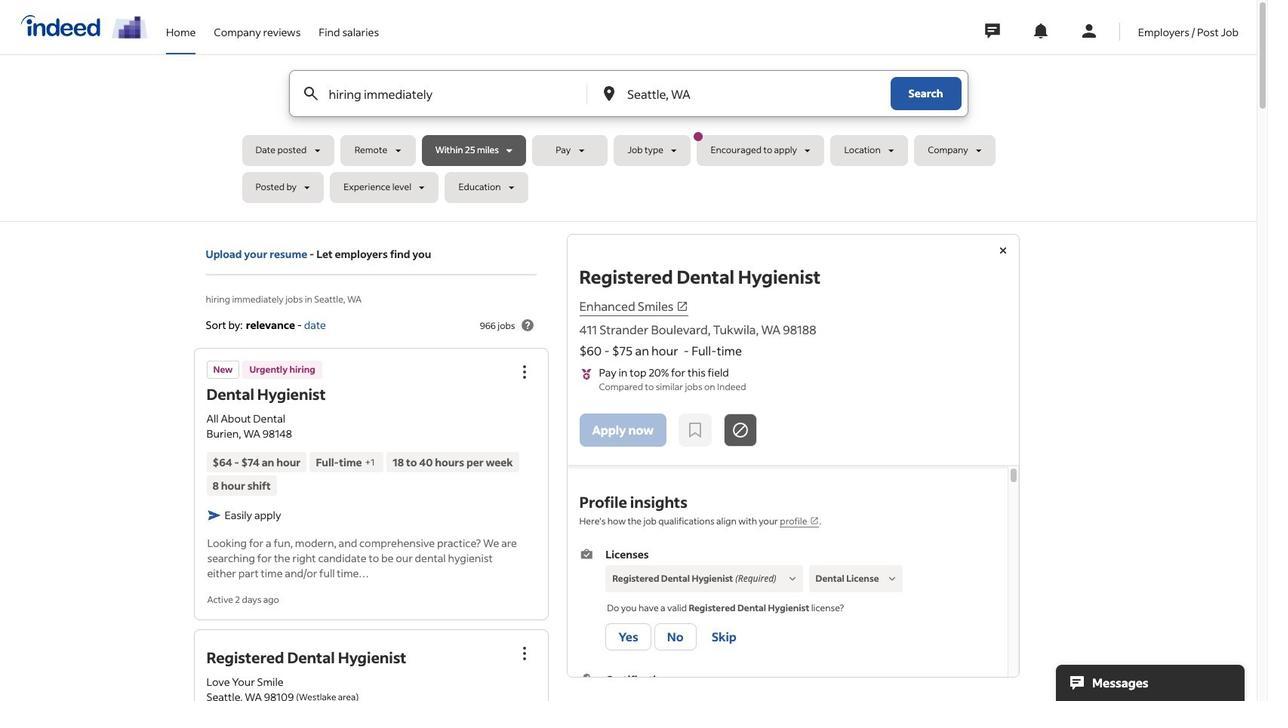 Task type: describe. For each thing, give the bounding box(es) containing it.
search: Job title, keywords, or company text field
[[326, 71, 562, 116]]

job actions for registered dental hygienist is collapsed image
[[516, 645, 534, 663]]

certifications group
[[580, 672, 996, 702]]

profile (opens in a new window) image
[[811, 517, 820, 526]]

undo image
[[732, 421, 750, 440]]



Task type: vqa. For each thing, say whether or not it's contained in the screenshot.
Skills "group"
no



Task type: locate. For each thing, give the bounding box(es) containing it.
account image
[[1081, 22, 1099, 40]]

licenses group
[[580, 547, 996, 654]]

at indeed, we're committed to increasing representation of women at all levels of indeed's global workforce to at least 50% by 2030 image
[[112, 16, 148, 38]]

messages unread count 0 image
[[983, 16, 1003, 46]]

missing qualification image
[[886, 573, 899, 586]]

save this job image
[[687, 421, 705, 440]]

help icon image
[[519, 316, 537, 335]]

notifications unread count 0 image
[[1032, 22, 1050, 40]]

close job details image
[[994, 242, 1012, 260]]

missing qualification image
[[786, 573, 800, 586]]

enhanced smiles (opens in a new tab) image
[[677, 301, 689, 313]]

None search field
[[242, 70, 1016, 209]]

Edit location text field
[[625, 71, 861, 116]]

job actions for dental hygienist is collapsed image
[[516, 364, 534, 382]]



